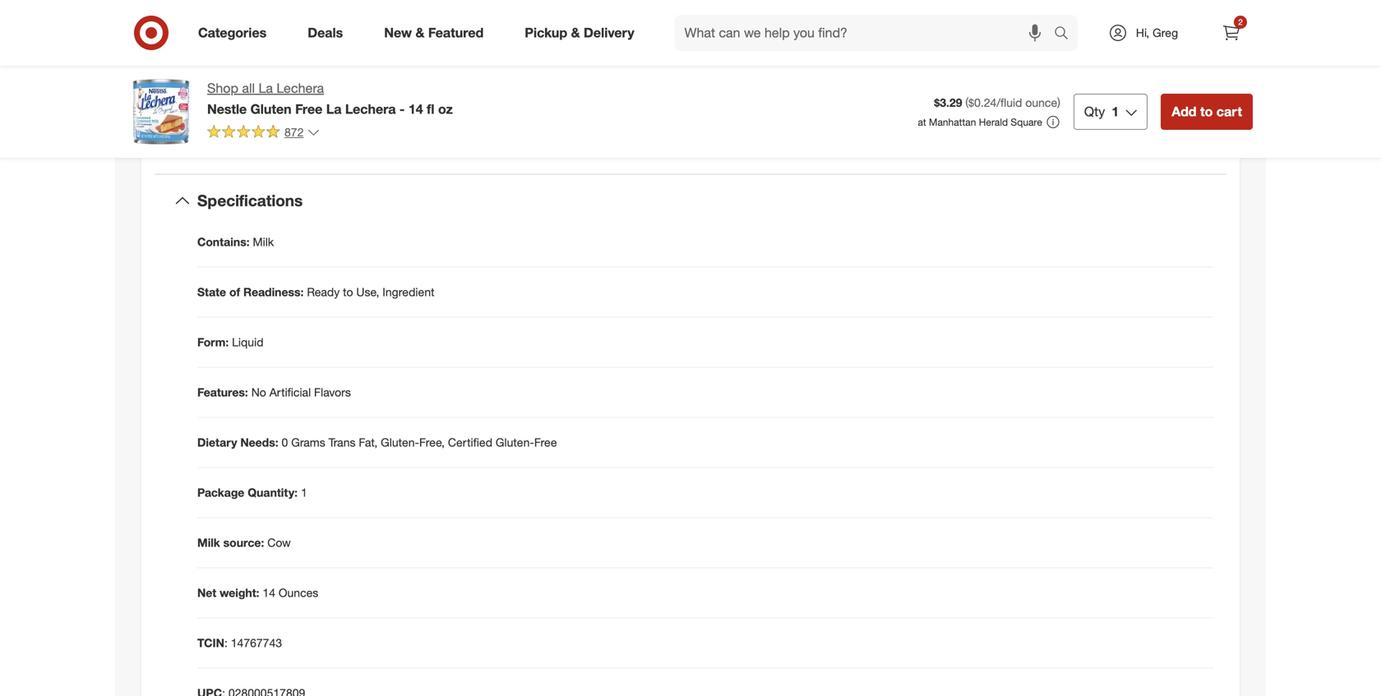 Task type: locate. For each thing, give the bounding box(es) containing it.
1 horizontal spatial free
[[535, 436, 557, 450]]

new & featured link
[[370, 15, 504, 51]]

pickup & delivery
[[525, 25, 635, 41]]

readiness:
[[244, 285, 304, 299]]

all inside "button"
[[219, 122, 229, 134]]

gluten-
[[381, 436, 420, 450], [496, 436, 535, 450]]

la
[[259, 80, 273, 96], [326, 101, 342, 117]]

1 & from the left
[[416, 25, 425, 41]]

no
[[251, 385, 266, 400]]

1 vertical spatial to
[[343, 285, 353, 299]]

to
[[1201, 104, 1214, 120], [343, 285, 353, 299]]

0 vertical spatial 1
[[1112, 104, 1120, 120]]

to right add in the right top of the page
[[1201, 104, 1214, 120]]

0 horizontal spatial 2
[[259, 76, 266, 92]]

1 vertical spatial lechera
[[345, 101, 396, 117]]

14767743
[[231, 636, 282, 651]]

lechera right g
[[277, 80, 324, 96]]

features: no artificial flavors
[[197, 385, 351, 400]]

& right the pickup
[[571, 25, 580, 41]]

0 horizontal spatial all
[[219, 122, 229, 134]]

pickup
[[525, 25, 568, 41]]

lechera left the - in the top left of the page
[[345, 101, 396, 117]]

pickup & delivery link
[[511, 15, 655, 51]]

1 horizontal spatial gluten-
[[496, 436, 535, 450]]

free up 872
[[295, 101, 323, 117]]

lechera
[[277, 80, 324, 96], [345, 101, 396, 117]]

package
[[197, 486, 245, 500]]

milk left source: at the left
[[197, 536, 220, 550]]

show all nutritional info button
[[184, 115, 302, 141]]

2 right greg
[[1239, 17, 1244, 27]]

2 gluten- from the left
[[496, 436, 535, 450]]

free right certified
[[535, 436, 557, 450]]

2
[[1239, 17, 1244, 27], [259, 76, 266, 92]]

0 vertical spatial free
[[295, 101, 323, 117]]

tcin : 14767743
[[197, 636, 282, 651]]

weight:
[[220, 586, 260, 600]]

0 horizontal spatial free
[[295, 101, 323, 117]]

free inside the shop all la lechera nestle gluten free la lechera - 14 fl oz
[[295, 101, 323, 117]]

ready
[[307, 285, 340, 299]]

milk right contains:
[[253, 235, 274, 249]]

& for pickup
[[571, 25, 580, 41]]

0 horizontal spatial lechera
[[277, 80, 324, 96]]

1 horizontal spatial &
[[571, 25, 580, 41]]

1 horizontal spatial to
[[1201, 104, 1214, 120]]

to left use,
[[343, 285, 353, 299]]

0 vertical spatial to
[[1201, 104, 1214, 120]]

0 vertical spatial 14
[[409, 101, 423, 117]]

0 horizontal spatial la
[[259, 80, 273, 96]]

flavors
[[314, 385, 351, 400]]

grams
[[291, 436, 326, 450]]

1 vertical spatial 1
[[301, 486, 307, 500]]

all for show
[[219, 122, 229, 134]]

0 horizontal spatial &
[[416, 25, 425, 41]]

14 left the ounces
[[263, 586, 276, 600]]

1 vertical spatial milk
[[197, 536, 220, 550]]

fat,
[[359, 436, 378, 450]]

all down nestle
[[219, 122, 229, 134]]

2 link
[[1214, 15, 1250, 51]]

manhattan
[[930, 116, 977, 128]]

herald
[[979, 116, 1009, 128]]

needs:
[[240, 436, 279, 450]]

$3.29 ( $0.24 /fluid ounce )
[[935, 96, 1061, 110]]

all left g
[[242, 80, 255, 96]]

form: liquid
[[197, 335, 264, 350]]

1 vertical spatial free
[[535, 436, 557, 450]]

at
[[918, 116, 927, 128]]

la right "gluten" on the top of page
[[326, 101, 342, 117]]

dietary
[[197, 436, 237, 450]]

gluten
[[251, 101, 292, 117]]

show
[[192, 122, 216, 134]]

1 horizontal spatial 2
[[1239, 17, 1244, 27]]

milk
[[253, 235, 274, 249], [197, 536, 220, 550]]

1 vertical spatial all
[[219, 122, 229, 134]]

gluten- right certified
[[496, 436, 535, 450]]

artificial
[[270, 385, 311, 400]]

1 horizontal spatial la
[[326, 101, 342, 117]]

la up "gluten" on the top of page
[[259, 80, 273, 96]]

all
[[242, 80, 255, 96], [219, 122, 229, 134]]

1 right qty
[[1112, 104, 1120, 120]]

add to cart
[[1172, 104, 1243, 120]]

2 & from the left
[[571, 25, 580, 41]]

14
[[409, 101, 423, 117], [263, 586, 276, 600]]

oz
[[438, 101, 453, 117]]

1 gluten- from the left
[[381, 436, 420, 450]]

1 horizontal spatial 1
[[1112, 104, 1120, 120]]

dietary needs: 0 grams trans fat, gluten-free, certified gluten-free
[[197, 436, 557, 450]]

1 horizontal spatial milk
[[253, 235, 274, 249]]

1 vertical spatial la
[[326, 101, 342, 117]]

0 vertical spatial 2
[[1239, 17, 1244, 27]]

&
[[416, 25, 425, 41], [571, 25, 580, 41]]

1 vertical spatial 14
[[263, 586, 276, 600]]

features:
[[197, 385, 248, 400]]

liquid
[[232, 335, 264, 350]]

0 vertical spatial all
[[242, 80, 255, 96]]

nestle
[[207, 101, 247, 117]]

all inside the shop all la lechera nestle gluten free la lechera - 14 fl oz
[[242, 80, 255, 96]]

0 horizontal spatial gluten-
[[381, 436, 420, 450]]

1 horizontal spatial 14
[[409, 101, 423, 117]]

quantity:
[[248, 486, 298, 500]]

free,
[[420, 436, 445, 450]]

$0.24
[[969, 96, 997, 110]]

1
[[1112, 104, 1120, 120], [301, 486, 307, 500]]

0 vertical spatial la
[[259, 80, 273, 96]]

2 up "gluten" on the top of page
[[259, 76, 266, 92]]

& right new
[[416, 25, 425, 41]]

gluten- right the fat,
[[381, 436, 420, 450]]

fl
[[427, 101, 435, 117]]

tcin
[[197, 636, 225, 651]]

872
[[285, 125, 304, 139]]

1 right quantity:
[[301, 486, 307, 500]]

new & featured
[[384, 25, 484, 41]]

cow
[[268, 536, 291, 550]]

14 right the - in the top left of the page
[[409, 101, 423, 117]]

1 horizontal spatial all
[[242, 80, 255, 96]]

nutritional
[[232, 122, 275, 134]]

0 vertical spatial lechera
[[277, 80, 324, 96]]



Task type: describe. For each thing, give the bounding box(es) containing it.
net weight: 14 ounces
[[197, 586, 319, 600]]

categories
[[198, 25, 267, 41]]

source:
[[223, 536, 264, 550]]

0 horizontal spatial 14
[[263, 586, 276, 600]]

featured
[[428, 25, 484, 41]]

specifications button
[[155, 175, 1227, 227]]

872 link
[[207, 124, 320, 143]]

certified
[[448, 436, 493, 450]]

qty
[[1085, 104, 1106, 120]]

protein 2 g
[[210, 76, 273, 92]]

package quantity: 1
[[197, 486, 307, 500]]

hi, greg
[[1137, 25, 1179, 40]]

/fluid
[[997, 96, 1023, 110]]

g
[[266, 76, 273, 92]]

1 vertical spatial 2
[[259, 76, 266, 92]]

(
[[966, 96, 969, 110]]

state of readiness: ready to use, ingredient
[[197, 285, 435, 299]]

info
[[278, 122, 294, 134]]

cart
[[1217, 104, 1243, 120]]

state
[[197, 285, 226, 299]]

new
[[384, 25, 412, 41]]

delivery
[[584, 25, 635, 41]]

add to cart button
[[1162, 94, 1254, 130]]

sugars 22
[[210, 17, 272, 33]]

add
[[1172, 104, 1197, 120]]

use,
[[356, 285, 380, 299]]

0 horizontal spatial milk
[[197, 536, 220, 550]]

show all nutritional info
[[192, 122, 294, 134]]

qty 1
[[1085, 104, 1120, 120]]

shop
[[207, 80, 238, 96]]

deals link
[[294, 15, 364, 51]]

at manhattan herald square
[[918, 116, 1043, 128]]

to inside button
[[1201, 104, 1214, 120]]

search
[[1047, 26, 1087, 42]]

specifications
[[197, 191, 303, 210]]

contains: milk
[[197, 235, 274, 249]]

categories link
[[184, 15, 287, 51]]

-
[[400, 101, 405, 117]]

search button
[[1047, 15, 1087, 54]]

ounces
[[279, 586, 319, 600]]

14 inside the shop all la lechera nestle gluten free la lechera - 14 fl oz
[[409, 101, 423, 117]]

What can we help you find? suggestions appear below search field
[[675, 15, 1059, 51]]

:
[[225, 636, 228, 651]]

22
[[258, 17, 272, 33]]

$3.29
[[935, 96, 963, 110]]

milk source: cow
[[197, 536, 291, 550]]

square
[[1011, 116, 1043, 128]]

image of nestle gluten free la lechera - 14 fl oz image
[[128, 79, 194, 145]]

0 horizontal spatial 1
[[301, 486, 307, 500]]

of
[[229, 285, 240, 299]]

0 vertical spatial milk
[[253, 235, 274, 249]]

hi,
[[1137, 25, 1150, 40]]

)
[[1058, 96, 1061, 110]]

contains:
[[197, 235, 250, 249]]

0 horizontal spatial to
[[343, 285, 353, 299]]

shop all la lechera nestle gluten free la lechera - 14 fl oz
[[207, 80, 453, 117]]

& for new
[[416, 25, 425, 41]]

form:
[[197, 335, 229, 350]]

net
[[197, 586, 217, 600]]

sugars
[[210, 17, 254, 33]]

greg
[[1153, 25, 1179, 40]]

protein
[[210, 76, 255, 92]]

all for shop
[[242, 80, 255, 96]]

deals
[[308, 25, 343, 41]]

1 horizontal spatial lechera
[[345, 101, 396, 117]]

0
[[282, 436, 288, 450]]

trans
[[329, 436, 356, 450]]

ounce
[[1026, 96, 1058, 110]]

ingredient
[[383, 285, 435, 299]]



Task type: vqa. For each thing, say whether or not it's contained in the screenshot.
middle a
no



